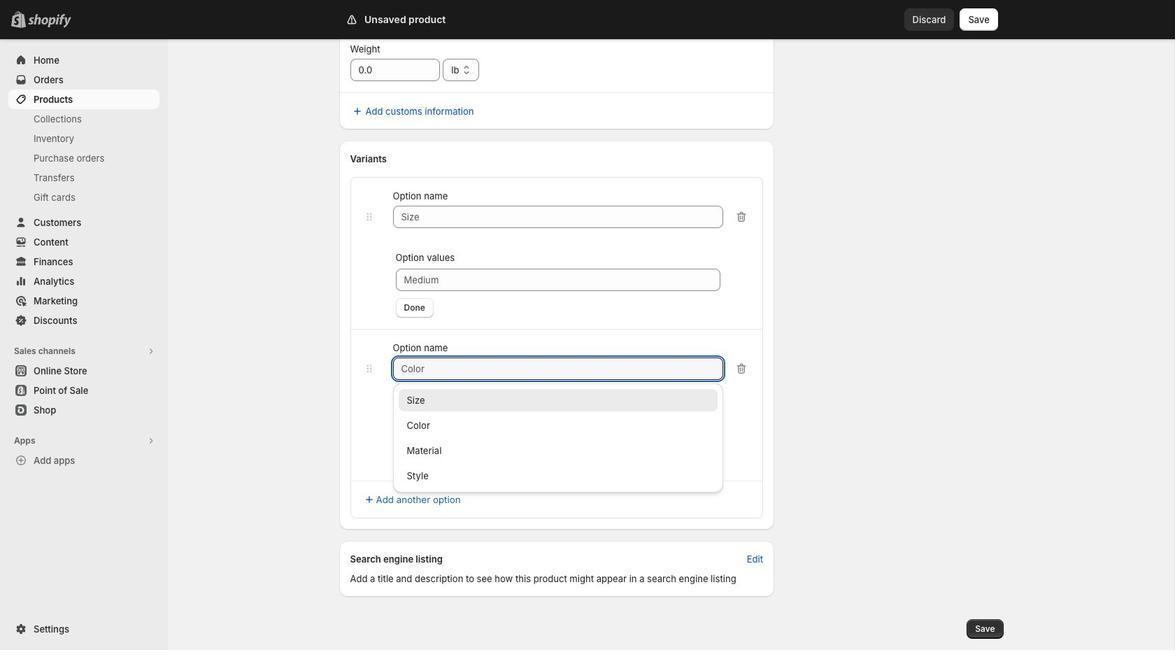 Task type: vqa. For each thing, say whether or not it's contained in the screenshot.
Medium text box
yes



Task type: locate. For each thing, give the bounding box(es) containing it.
Size text field
[[393, 206, 724, 228]]

Color text field
[[393, 358, 724, 380]]

list box
[[393, 389, 724, 487]]

shopify image
[[31, 14, 74, 28]]



Task type: describe. For each thing, give the bounding box(es) containing it.
size option
[[393, 389, 724, 412]]

0.0 text field
[[350, 59, 440, 81]]

Medium text field
[[396, 269, 721, 291]]



